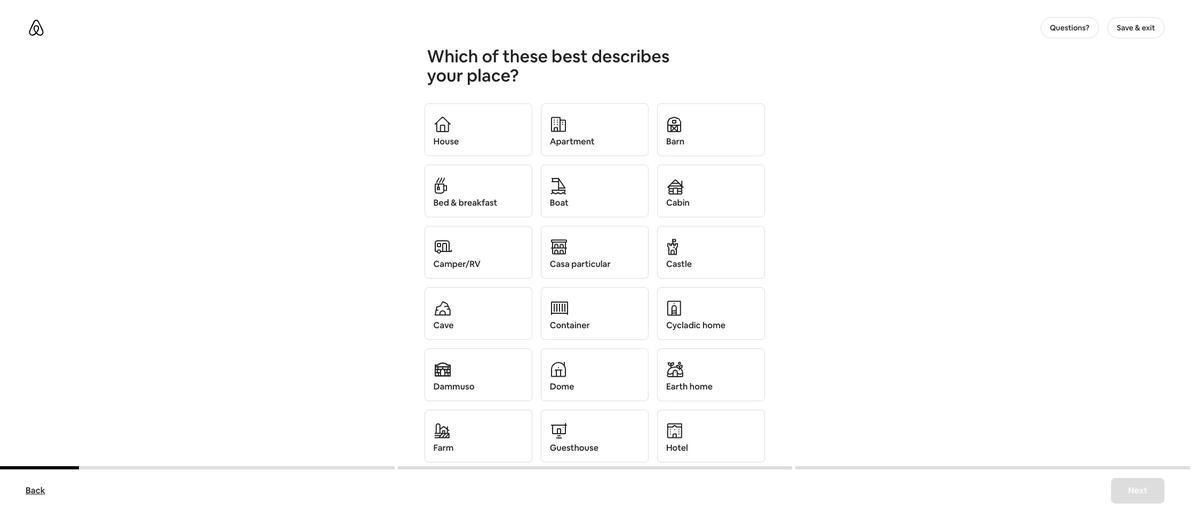 Task type: describe. For each thing, give the bounding box(es) containing it.
back
[[26, 486, 45, 497]]

bed
[[434, 198, 449, 209]]

next
[[1129, 486, 1148, 497]]

camper/rv
[[434, 259, 481, 270]]

Camper/RV button
[[425, 226, 533, 279]]

save
[[1118, 23, 1134, 33]]

home for cycladic home
[[703, 320, 726, 331]]

farm
[[434, 443, 454, 454]]

earth
[[667, 382, 688, 393]]

Cave button
[[425, 288, 533, 341]]

particular
[[572, 259, 611, 270]]

castle
[[667, 259, 692, 270]]

casa
[[550, 259, 570, 270]]

& for bed
[[451, 198, 457, 209]]

Casa particular button
[[541, 226, 649, 279]]

save & exit button
[[1108, 17, 1165, 38]]

cabin
[[667, 198, 690, 209]]

your place?
[[427, 65, 519, 86]]

casa particular
[[550, 259, 611, 270]]

guesthouse
[[550, 443, 599, 454]]

& for save
[[1136, 23, 1141, 33]]

hotel
[[667, 443, 689, 454]]

next button
[[1112, 479, 1165, 504]]

exit
[[1143, 23, 1156, 33]]

Cabin button
[[658, 165, 765, 218]]

which of these best describes your place?
[[427, 45, 670, 86]]

cycladic home
[[667, 320, 726, 331]]

Dome button
[[541, 349, 649, 402]]

cycladic
[[667, 320, 701, 331]]

Dammuso button
[[425, 349, 533, 402]]

Barn button
[[658, 104, 765, 156]]

Castle button
[[658, 226, 765, 279]]

best
[[552, 45, 588, 67]]

cave
[[434, 320, 454, 331]]



Task type: vqa. For each thing, say whether or not it's contained in the screenshot.
Cabin button
yes



Task type: locate. For each thing, give the bounding box(es) containing it.
container
[[550, 320, 590, 331]]

Cycladic home button
[[658, 288, 765, 341]]

0 horizontal spatial &
[[451, 198, 457, 209]]

questions? button
[[1041, 17, 1100, 38]]

0 vertical spatial &
[[1136, 23, 1141, 33]]

& inside button
[[1136, 23, 1141, 33]]

apartment
[[550, 136, 595, 147]]

1 vertical spatial home
[[690, 382, 713, 393]]

home right earth
[[690, 382, 713, 393]]

which
[[427, 45, 479, 67]]

save & exit
[[1118, 23, 1156, 33]]

dome
[[550, 382, 575, 393]]

describes
[[592, 45, 670, 67]]

home for earth home
[[690, 382, 713, 393]]

Earth home button
[[658, 349, 765, 402]]

which of these best describes your place? option group
[[425, 102, 766, 513]]

House button
[[425, 104, 533, 156]]

Guesthouse button
[[541, 410, 649, 463]]

home right cycladic
[[703, 320, 726, 331]]

house
[[434, 136, 459, 147]]

questions?
[[1051, 23, 1090, 33]]

bed & breakfast
[[434, 198, 498, 209]]

1 vertical spatial &
[[451, 198, 457, 209]]

home
[[703, 320, 726, 331], [690, 382, 713, 393]]

Hotel button
[[658, 410, 765, 463]]

& left exit
[[1136, 23, 1141, 33]]

Boat button
[[541, 165, 649, 218]]

these
[[503, 45, 548, 67]]

back button
[[20, 481, 51, 502]]

dammuso
[[434, 382, 475, 393]]

&
[[1136, 23, 1141, 33], [451, 198, 457, 209]]

& right 'bed'
[[451, 198, 457, 209]]

Container button
[[541, 288, 649, 341]]

earth home
[[667, 382, 713, 393]]

boat
[[550, 198, 569, 209]]

0 vertical spatial home
[[703, 320, 726, 331]]

1 horizontal spatial &
[[1136, 23, 1141, 33]]

Bed & breakfast button
[[425, 165, 533, 218]]

& inside button
[[451, 198, 457, 209]]

breakfast
[[459, 198, 498, 209]]

barn
[[667, 136, 685, 147]]

Farm button
[[425, 410, 533, 463]]

Apartment button
[[541, 104, 649, 156]]

of
[[482, 45, 499, 67]]



